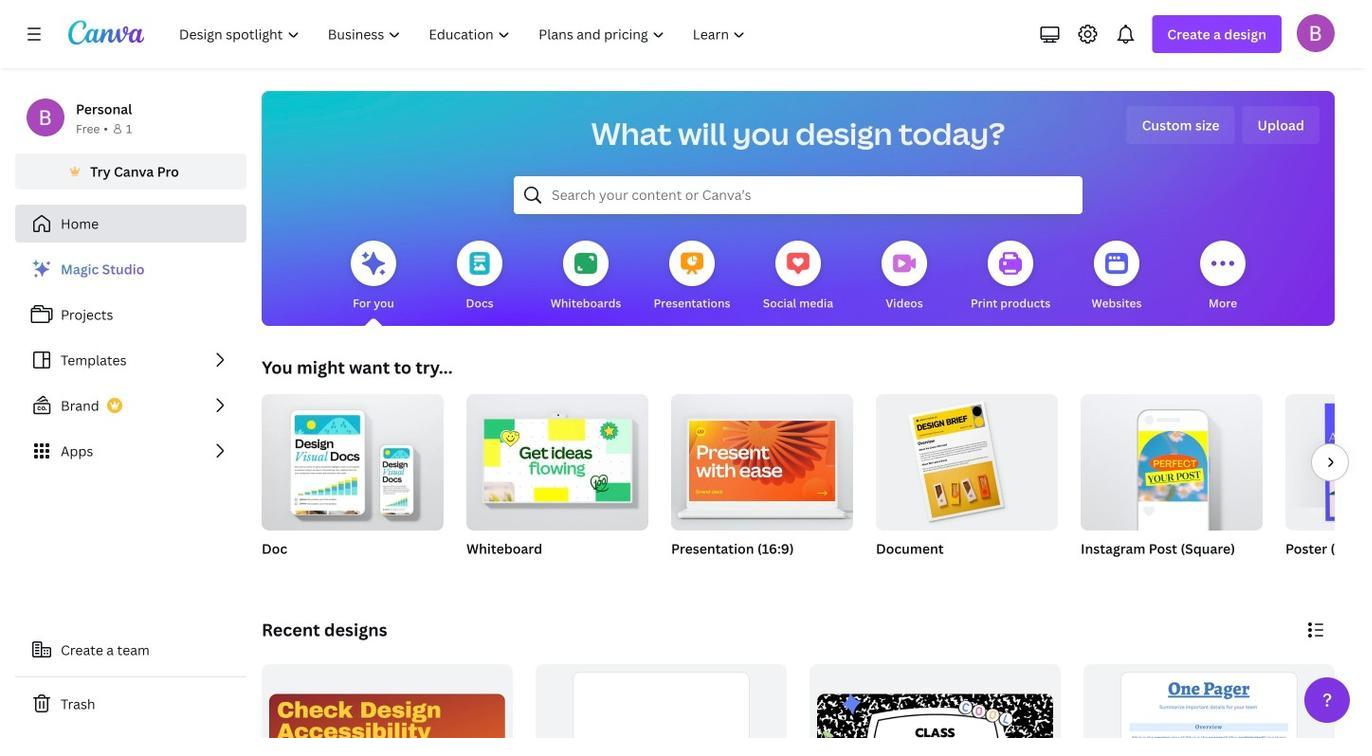 Task type: describe. For each thing, give the bounding box(es) containing it.
top level navigation element
[[167, 15, 762, 53]]



Task type: vqa. For each thing, say whether or not it's contained in the screenshot.
group
yes



Task type: locate. For each thing, give the bounding box(es) containing it.
Search search field
[[552, 177, 1045, 213]]

group
[[262, 387, 444, 582], [262, 387, 444, 531], [467, 387, 649, 582], [467, 387, 649, 531], [671, 387, 854, 582], [671, 387, 854, 531], [876, 395, 1058, 582], [876, 395, 1058, 531], [1081, 395, 1263, 582], [1286, 395, 1366, 582], [262, 665, 513, 739], [536, 665, 787, 739]]

list
[[15, 250, 247, 470]]

None search field
[[514, 176, 1083, 214]]

bob builder image
[[1297, 14, 1335, 52]]



